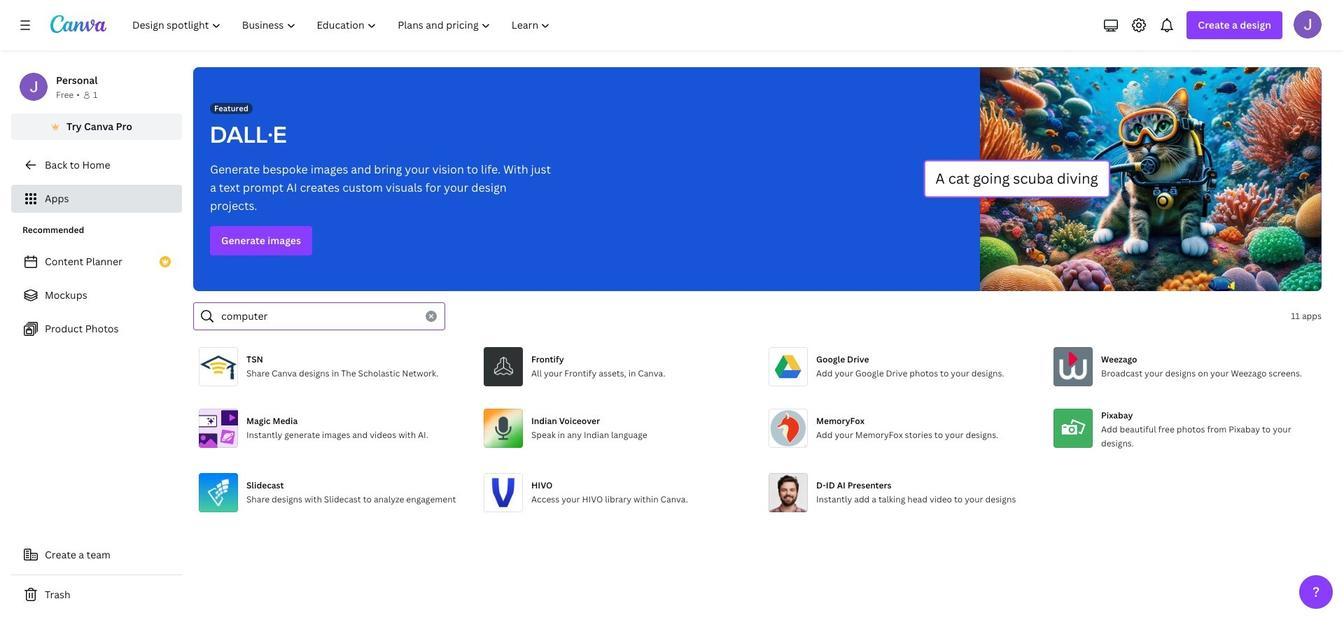 Task type: locate. For each thing, give the bounding box(es) containing it.
list
[[11, 248, 182, 343]]

Input field to search for apps search field
[[221, 303, 417, 330]]

jacob simon image
[[1294, 11, 1322, 39]]

an image with a cursor next to a text box containing the prompt "a cat going scuba diving" to generate an image. the generated image of a cat doing scuba diving is behind the text box. image
[[924, 67, 1322, 291]]

top level navigation element
[[123, 11, 563, 39]]



Task type: vqa. For each thing, say whether or not it's contained in the screenshot.
JAMES PETERSON icon
no



